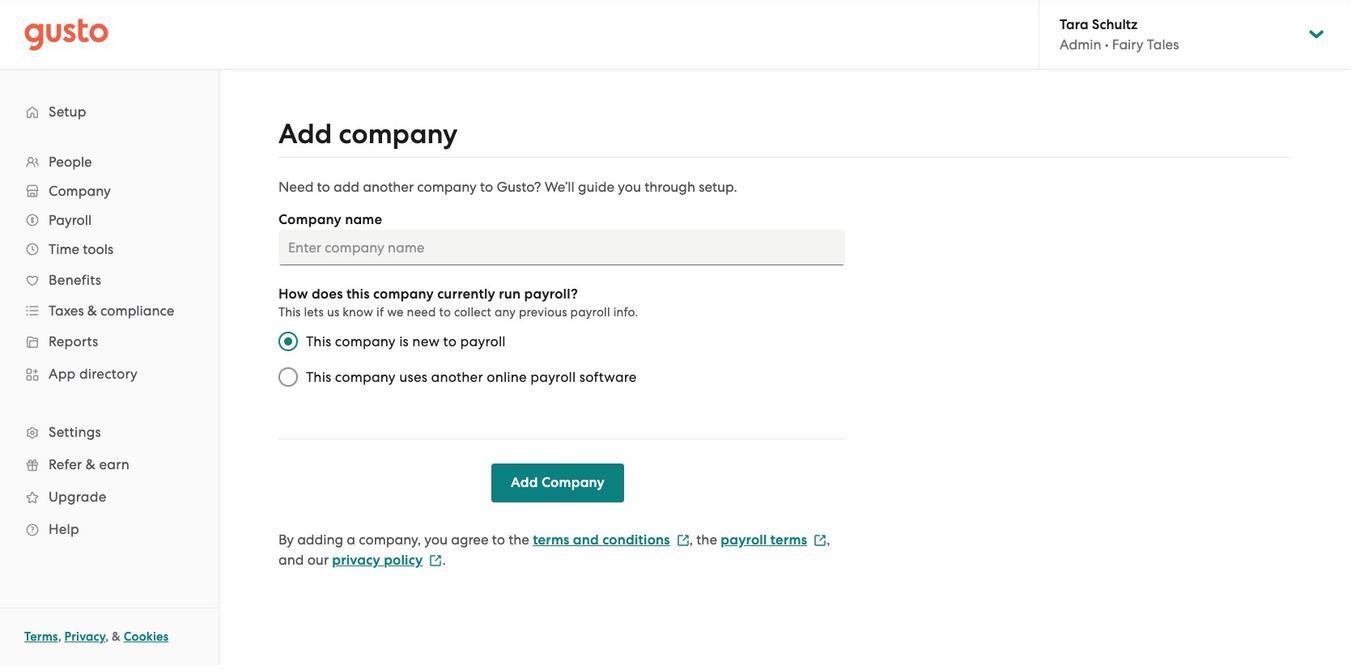 Task type: describe. For each thing, give the bounding box(es) containing it.
0 horizontal spatial you
[[425, 532, 448, 548]]

privacy
[[332, 552, 381, 569]]

cookies
[[124, 630, 169, 645]]

by adding a company, you agree to the
[[279, 532, 530, 548]]

1 terms from the left
[[533, 532, 570, 549]]

upgrade
[[49, 489, 107, 505]]

guide
[[578, 179, 615, 195]]

conditions
[[603, 532, 670, 549]]

a
[[347, 532, 356, 548]]

compliance
[[101, 303, 174, 319]]

benefits link
[[16, 266, 202, 295]]

payroll?
[[524, 286, 578, 303]]

uses
[[399, 369, 428, 386]]

add company
[[279, 117, 458, 151]]

agree
[[451, 532, 489, 548]]

taxes & compliance
[[49, 303, 174, 319]]

company for add company
[[339, 117, 458, 151]]

company inside add company button
[[542, 475, 605, 492]]

app directory
[[49, 366, 138, 382]]

2 terms from the left
[[771, 532, 808, 549]]

adding
[[297, 532, 344, 548]]

is
[[399, 334, 409, 350]]

, left privacy
[[58, 630, 61, 645]]

people
[[49, 154, 92, 170]]

through
[[645, 179, 696, 195]]

another for company
[[363, 179, 414, 195]]

taxes
[[49, 303, 84, 319]]

this for this company uses another online payroll software
[[306, 369, 332, 386]]

This company is new to payroll radio
[[270, 324, 306, 360]]

tools
[[83, 241, 114, 258]]

how does this company currently run payroll? this lets us know if we need to collect any previous payroll info.
[[279, 286, 639, 320]]

& for earn
[[86, 457, 96, 473]]

2 vertical spatial &
[[112, 630, 121, 645]]

app directory link
[[16, 360, 202, 389]]

this for this company is new to payroll
[[306, 334, 332, 350]]

refer & earn link
[[16, 450, 202, 480]]

another for online
[[431, 369, 483, 386]]

previous
[[519, 305, 568, 320]]

to inside how does this company currently run payroll? this lets us know if we need to collect any previous payroll info.
[[439, 305, 451, 320]]

setup.
[[699, 179, 738, 195]]

terms
[[24, 630, 58, 645]]

opens in a new tab image for terms and conditions
[[677, 534, 690, 547]]

our
[[308, 552, 329, 569]]

time
[[49, 241, 79, 258]]

help link
[[16, 515, 202, 544]]

app
[[49, 366, 76, 382]]

lets
[[304, 305, 324, 320]]

new
[[413, 334, 440, 350]]

1 horizontal spatial you
[[618, 179, 641, 195]]

terms , privacy , & cookies
[[24, 630, 169, 645]]

opens in a new tab image for payroll terms
[[814, 534, 827, 547]]

schultz
[[1092, 16, 1138, 33]]

this
[[347, 286, 370, 303]]

tales
[[1148, 36, 1180, 53]]

list containing people
[[0, 147, 219, 546]]

admin
[[1060, 36, 1102, 53]]

Company name field
[[279, 230, 846, 266]]

earn
[[99, 457, 130, 473]]

payroll right ", the"
[[721, 532, 767, 549]]

need
[[407, 305, 436, 320]]

add for add company
[[511, 475, 538, 492]]

company for company
[[49, 183, 111, 199]]

does
[[312, 286, 343, 303]]

name
[[345, 211, 383, 228]]

currently
[[438, 286, 496, 303]]

by
[[279, 532, 294, 548]]

software
[[580, 369, 637, 386]]

add company
[[511, 475, 605, 492]]

terms link
[[24, 630, 58, 645]]

directory
[[79, 366, 138, 382]]

refer & earn
[[49, 457, 130, 473]]

online
[[487, 369, 527, 386]]

and for our
[[279, 552, 304, 569]]

collect
[[454, 305, 492, 320]]

we'll
[[545, 179, 575, 195]]

we
[[387, 305, 404, 320]]

need
[[279, 179, 314, 195]]

company for this company uses another online payroll software
[[335, 369, 396, 386]]



Task type: vqa. For each thing, say whether or not it's contained in the screenshot.
the to the right
yes



Task type: locate. For each thing, give the bounding box(es) containing it.
another right uses
[[431, 369, 483, 386]]

gusto navigation element
[[0, 70, 219, 572]]

& left cookies
[[112, 630, 121, 645]]

terms and conditions link
[[533, 532, 690, 549]]

payroll
[[49, 212, 92, 228]]

the left payroll terms
[[697, 532, 718, 548]]

company down need
[[279, 211, 342, 228]]

payroll left info.
[[571, 305, 611, 320]]

list
[[0, 147, 219, 546]]

how
[[279, 286, 308, 303]]

people button
[[16, 147, 202, 177]]

1 horizontal spatial another
[[431, 369, 483, 386]]

add for add company
[[279, 117, 332, 151]]

this
[[279, 305, 301, 320], [306, 334, 332, 350], [306, 369, 332, 386]]

company for company name
[[279, 211, 342, 228]]

0 horizontal spatial the
[[509, 532, 530, 548]]

company down people
[[49, 183, 111, 199]]

company left uses
[[335, 369, 396, 386]]

to right new
[[444, 334, 457, 350]]

, inside ", and our"
[[827, 532, 831, 548]]

payroll right online
[[531, 369, 576, 386]]

info.
[[614, 305, 639, 320]]

settings
[[49, 424, 101, 441]]

0 vertical spatial this
[[279, 305, 301, 320]]

add company button
[[492, 464, 624, 503]]

upgrade link
[[16, 483, 202, 512]]

company inside how does this company currently run payroll? this lets us know if we need to collect any previous payroll info.
[[373, 286, 434, 303]]

2 the from the left
[[697, 532, 718, 548]]

this inside how does this company currently run payroll? this lets us know if we need to collect any previous payroll info.
[[279, 305, 301, 320]]

, and our
[[279, 532, 831, 569]]

1 opens in a new tab image from the left
[[677, 534, 690, 547]]

gusto?
[[497, 179, 542, 195]]

& left earn
[[86, 457, 96, 473]]

to left add
[[317, 179, 330, 195]]

setup
[[49, 104, 86, 120]]

payroll button
[[16, 206, 202, 235]]

0 vertical spatial &
[[87, 303, 97, 319]]

company
[[49, 183, 111, 199], [279, 211, 342, 228], [542, 475, 605, 492]]

0 vertical spatial you
[[618, 179, 641, 195]]

0 horizontal spatial terms
[[533, 532, 570, 549]]

payroll inside how does this company currently run payroll? this lets us know if we need to collect any previous payroll info.
[[571, 305, 611, 320]]

•
[[1105, 36, 1109, 53]]

privacy
[[64, 630, 105, 645]]

payroll down the collect
[[461, 334, 506, 350]]

tara
[[1060, 16, 1089, 33]]

another
[[363, 179, 414, 195], [431, 369, 483, 386]]

the right agree
[[509, 532, 530, 548]]

opens in a new tab image
[[430, 555, 443, 568]]

2 vertical spatial company
[[542, 475, 605, 492]]

and inside ", and our"
[[279, 552, 304, 569]]

company
[[339, 117, 458, 151], [417, 179, 477, 195], [373, 286, 434, 303], [335, 334, 396, 350], [335, 369, 396, 386]]

payroll
[[571, 305, 611, 320], [461, 334, 506, 350], [531, 369, 576, 386], [721, 532, 767, 549]]

company up the terms and conditions
[[542, 475, 605, 492]]

this company uses another online payroll software
[[306, 369, 637, 386]]

us
[[327, 305, 340, 320]]

opens in a new tab image
[[677, 534, 690, 547], [814, 534, 827, 547]]

company button
[[16, 177, 202, 206]]

1 horizontal spatial opens in a new tab image
[[814, 534, 827, 547]]

to left gusto?
[[480, 179, 493, 195]]

2 vertical spatial this
[[306, 369, 332, 386]]

.
[[443, 552, 446, 569]]

another up name
[[363, 179, 414, 195]]

& inside dropdown button
[[87, 303, 97, 319]]

add inside button
[[511, 475, 538, 492]]

this down how
[[279, 305, 301, 320]]

1 vertical spatial &
[[86, 457, 96, 473]]

1 the from the left
[[509, 532, 530, 548]]

payroll terms link
[[721, 532, 827, 549]]

this down lets
[[306, 334, 332, 350]]

refer
[[49, 457, 82, 473]]

time tools
[[49, 241, 114, 258]]

and down "by"
[[279, 552, 304, 569]]

0 horizontal spatial another
[[363, 179, 414, 195]]

terms and conditions
[[533, 532, 670, 549]]

company inside dropdown button
[[49, 183, 111, 199]]

company down know
[[335, 334, 396, 350]]

2 opens in a new tab image from the left
[[814, 534, 827, 547]]

company name
[[279, 211, 383, 228]]

add up need
[[279, 117, 332, 151]]

company,
[[359, 532, 421, 548]]

0 horizontal spatial and
[[279, 552, 304, 569]]

2 horizontal spatial company
[[542, 475, 605, 492]]

privacy policy
[[332, 552, 423, 569]]

& for compliance
[[87, 303, 97, 319]]

policy
[[384, 552, 423, 569]]

time tools button
[[16, 235, 202, 264]]

0 horizontal spatial company
[[49, 183, 111, 199]]

reports
[[49, 334, 98, 350]]

payroll terms
[[721, 532, 808, 549]]

to
[[317, 179, 330, 195], [480, 179, 493, 195], [439, 305, 451, 320], [444, 334, 457, 350], [492, 532, 505, 548]]

,
[[690, 532, 693, 548], [827, 532, 831, 548], [58, 630, 61, 645], [105, 630, 109, 645]]

you right guide
[[618, 179, 641, 195]]

opens in a new tab image right conditions
[[677, 534, 690, 547]]

if
[[377, 305, 384, 320]]

fairy
[[1113, 36, 1144, 53]]

company up add
[[339, 117, 458, 151]]

opens in a new tab image inside payroll terms link
[[814, 534, 827, 547]]

company for this company is new to payroll
[[335, 334, 396, 350]]

this down 'this company is new to payroll' radio
[[306, 369, 332, 386]]

the
[[509, 532, 530, 548], [697, 532, 718, 548]]

1 vertical spatial you
[[425, 532, 448, 548]]

setup link
[[16, 97, 202, 126]]

and
[[573, 532, 599, 549], [279, 552, 304, 569]]

add
[[334, 179, 360, 195]]

0 vertical spatial add
[[279, 117, 332, 151]]

0 vertical spatial another
[[363, 179, 414, 195]]

run
[[499, 286, 521, 303]]

1 vertical spatial and
[[279, 552, 304, 569]]

reports link
[[16, 327, 202, 356]]

, right conditions
[[690, 532, 693, 548]]

0 vertical spatial and
[[573, 532, 599, 549]]

& right taxes
[[87, 303, 97, 319]]

and left conditions
[[573, 532, 599, 549]]

0 horizontal spatial opens in a new tab image
[[677, 534, 690, 547]]

add up ", and our"
[[511, 475, 538, 492]]

, the
[[690, 532, 718, 548]]

company left gusto?
[[417, 179, 477, 195]]

0 horizontal spatial add
[[279, 117, 332, 151]]

this company is new to payroll
[[306, 334, 506, 350]]

, right payroll terms
[[827, 532, 831, 548]]

know
[[343, 305, 374, 320]]

1 horizontal spatial and
[[573, 532, 599, 549]]

privacy link
[[64, 630, 105, 645]]

you up opens in a new tab image
[[425, 532, 448, 548]]

cookies button
[[124, 628, 169, 647]]

opens in a new tab image right payroll terms
[[814, 534, 827, 547]]

home image
[[24, 18, 109, 51]]

taxes & compliance button
[[16, 296, 202, 326]]

to right need
[[439, 305, 451, 320]]

This company uses another online payroll software radio
[[270, 360, 306, 395]]

1 vertical spatial another
[[431, 369, 483, 386]]

, left cookies
[[105, 630, 109, 645]]

to right agree
[[492, 532, 505, 548]]

terms
[[533, 532, 570, 549], [771, 532, 808, 549]]

need to add another company to gusto? we'll guide you through setup.
[[279, 179, 738, 195]]

0 vertical spatial company
[[49, 183, 111, 199]]

add
[[279, 117, 332, 151], [511, 475, 538, 492]]

benefits
[[49, 272, 101, 288]]

help
[[49, 522, 79, 538]]

1 horizontal spatial the
[[697, 532, 718, 548]]

1 vertical spatial this
[[306, 334, 332, 350]]

1 vertical spatial company
[[279, 211, 342, 228]]

opens in a new tab image inside terms and conditions link
[[677, 534, 690, 547]]

settings link
[[16, 418, 202, 447]]

privacy policy link
[[332, 552, 443, 569]]

1 vertical spatial add
[[511, 475, 538, 492]]

and for conditions
[[573, 532, 599, 549]]

any
[[495, 305, 516, 320]]

tara schultz admin • fairy tales
[[1060, 16, 1180, 53]]

&
[[87, 303, 97, 319], [86, 457, 96, 473], [112, 630, 121, 645]]

company up we
[[373, 286, 434, 303]]

1 horizontal spatial add
[[511, 475, 538, 492]]

1 horizontal spatial company
[[279, 211, 342, 228]]

1 horizontal spatial terms
[[771, 532, 808, 549]]



